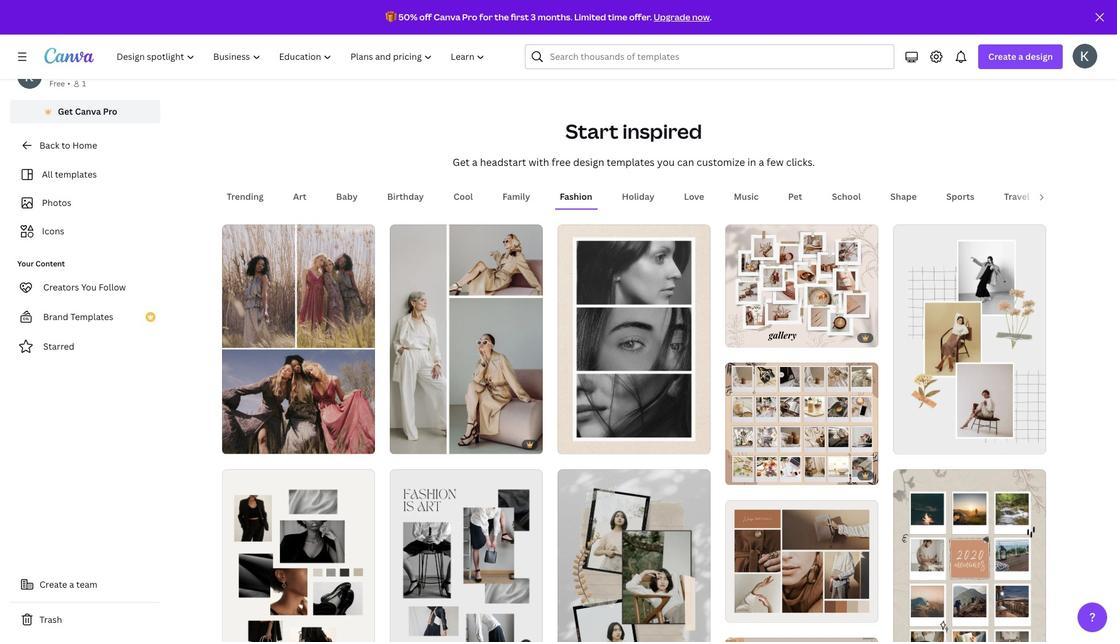 Task type: describe. For each thing, give the bounding box(es) containing it.
you
[[81, 281, 97, 293]]

1
[[82, 78, 86, 89]]

months.
[[538, 11, 573, 23]]

templates inside all templates link
[[55, 168, 97, 180]]

love button
[[679, 185, 709, 209]]

off
[[419, 11, 432, 23]]

.
[[710, 11, 712, 23]]

0 vertical spatial canva
[[434, 11, 461, 23]]

music
[[734, 191, 759, 202]]

birthday button
[[382, 185, 429, 209]]

photos
[[42, 197, 71, 209]]

pet
[[788, 191, 802, 202]]

0 horizontal spatial design
[[573, 156, 604, 169]]

your content
[[17, 259, 65, 269]]

ivory black grey modern minimalist fashion photo collage image
[[390, 469, 543, 642]]

all templates
[[42, 168, 97, 180]]

you
[[657, 156, 675, 169]]

cream minimalist aesthetic photo collage image
[[725, 363, 878, 485]]

first
[[511, 11, 529, 23]]

nude monochrome clean photo grid mood board photo collage (portrait) image
[[557, 225, 710, 454]]

start
[[566, 118, 619, 145]]

brown clean grid fashion moodboard photo collage image
[[725, 500, 878, 623]]

create a team
[[39, 579, 97, 590]]

brand templates link
[[10, 305, 160, 329]]

icons link
[[17, 220, 153, 243]]

beige minimalist sweet 2020 memories scrapbook photo collage image
[[893, 469, 1046, 642]]

🎁 50% off canva pro for the first 3 months. limited time offer. upgrade now .
[[386, 11, 712, 23]]

start inspired
[[566, 118, 702, 145]]

team
[[76, 579, 97, 590]]

pro inside button
[[103, 106, 117, 117]]

a for design
[[1019, 51, 1024, 62]]

family button
[[498, 185, 535, 209]]

family
[[503, 191, 530, 202]]

headstart
[[480, 156, 526, 169]]

free •
[[49, 78, 70, 89]]

get canva pro
[[58, 106, 117, 117]]

creators you follow link
[[10, 275, 160, 300]]

starred link
[[10, 334, 160, 359]]

•
[[67, 78, 70, 89]]

birthday
[[387, 191, 424, 202]]

create a team button
[[10, 573, 160, 597]]

sports button
[[942, 185, 980, 209]]

to
[[61, 139, 70, 151]]

free
[[552, 156, 571, 169]]

creators you follow
[[43, 281, 126, 293]]

create for create a design
[[989, 51, 1017, 62]]

grey beige minimalist fashion aesthetic photo collage image
[[557, 469, 710, 642]]

creators
[[43, 281, 79, 293]]

3
[[531, 11, 536, 23]]

now
[[692, 11, 710, 23]]

create a design button
[[979, 44, 1063, 69]]

colorful photographic diverse women fashion photo collage image
[[222, 225, 375, 454]]

photos link
[[17, 191, 153, 215]]

minimalist fashion style photo collage potrait image
[[390, 225, 543, 454]]

1 horizontal spatial templates
[[607, 156, 655, 169]]

cool button
[[449, 185, 478, 209]]

time
[[608, 11, 628, 23]]

🎁
[[386, 11, 397, 23]]

get for get canva pro
[[58, 106, 73, 117]]

baby
[[336, 191, 358, 202]]

clicks.
[[786, 156, 815, 169]]

your
[[17, 259, 34, 269]]

beige aesthetic floral fashion moodboard photo collage image
[[725, 225, 878, 347]]

get for get a headstart with free design templates you can customize in a few clicks.
[[453, 156, 470, 169]]

back to home link
[[10, 133, 160, 158]]

the
[[494, 11, 509, 23]]

school
[[832, 191, 861, 202]]

back to home
[[39, 139, 97, 151]]

baby button
[[331, 185, 363, 209]]

inspired
[[623, 118, 702, 145]]

icons
[[42, 225, 64, 237]]

get a headstart with free design templates you can customize in a few clicks.
[[453, 156, 815, 169]]

content
[[36, 259, 65, 269]]

upgrade now button
[[654, 11, 710, 23]]



Task type: locate. For each thing, give the bounding box(es) containing it.
few
[[767, 156, 784, 169]]

pro up back to home link
[[103, 106, 117, 117]]

travel button
[[999, 185, 1035, 209]]

love
[[684, 191, 704, 202]]

with
[[529, 156, 549, 169]]

None search field
[[525, 44, 895, 69]]

get canva pro button
[[10, 100, 160, 123]]

canva right off
[[434, 11, 461, 23]]

brand
[[43, 311, 68, 323]]

a inside button
[[69, 579, 74, 590]]

design inside dropdown button
[[1026, 51, 1053, 62]]

back
[[39, 139, 59, 151]]

holiday button
[[617, 185, 660, 209]]

create
[[989, 51, 1017, 62], [39, 579, 67, 590]]

1 horizontal spatial design
[[1026, 51, 1053, 62]]

1 vertical spatial pro
[[103, 106, 117, 117]]

0 horizontal spatial get
[[58, 106, 73, 117]]

0 horizontal spatial create
[[39, 579, 67, 590]]

art button
[[288, 185, 312, 209]]

free
[[49, 78, 65, 89]]

fashion
[[560, 191, 592, 202]]

canva inside button
[[75, 106, 101, 117]]

create for create a team
[[39, 579, 67, 590]]

can
[[677, 156, 694, 169]]

pro
[[462, 11, 478, 23], [103, 106, 117, 117]]

canva
[[434, 11, 461, 23], [75, 106, 101, 117]]

1 horizontal spatial pro
[[462, 11, 478, 23]]

templates
[[70, 311, 113, 323]]

templates down start inspired
[[607, 156, 655, 169]]

brand templates
[[43, 311, 113, 323]]

trash
[[39, 614, 62, 626]]

0 vertical spatial get
[[58, 106, 73, 117]]

get
[[58, 106, 73, 117], [453, 156, 470, 169]]

templates
[[607, 156, 655, 169], [55, 168, 97, 180]]

cool
[[454, 191, 473, 202]]

a inside dropdown button
[[1019, 51, 1024, 62]]

art
[[293, 191, 307, 202]]

a
[[1019, 51, 1024, 62], [472, 156, 478, 169], [759, 156, 764, 169], [69, 579, 74, 590]]

top level navigation element
[[109, 44, 496, 69]]

starred
[[43, 341, 74, 352]]

sports
[[947, 191, 975, 202]]

0 horizontal spatial canva
[[75, 106, 101, 117]]

1 vertical spatial get
[[453, 156, 470, 169]]

follow
[[99, 281, 126, 293]]

for
[[479, 11, 493, 23]]

canva down 1 in the top of the page
[[75, 106, 101, 117]]

create inside button
[[39, 579, 67, 590]]

templates right all
[[55, 168, 97, 180]]

gray minimalist fashion photo collage image
[[893, 225, 1046, 454]]

all
[[42, 168, 53, 180]]

50%
[[399, 11, 418, 23]]

customize
[[697, 156, 745, 169]]

beige minimalist vintage fashion photo collage image
[[725, 638, 878, 642]]

0 vertical spatial pro
[[462, 11, 478, 23]]

upgrade
[[654, 11, 691, 23]]

offer.
[[629, 11, 652, 23]]

0 vertical spatial design
[[1026, 51, 1053, 62]]

get up cool
[[453, 156, 470, 169]]

trash link
[[10, 608, 160, 632]]

shape button
[[886, 185, 922, 209]]

personal
[[49, 65, 86, 77]]

0 vertical spatial create
[[989, 51, 1017, 62]]

music button
[[729, 185, 764, 209]]

pro left 'for'
[[462, 11, 478, 23]]

in
[[748, 156, 756, 169]]

trending
[[227, 191, 264, 202]]

school button
[[827, 185, 866, 209]]

all templates link
[[17, 163, 153, 186]]

create a design
[[989, 51, 1053, 62]]

0 horizontal spatial pro
[[103, 106, 117, 117]]

design
[[1026, 51, 1053, 62], [573, 156, 604, 169]]

1 horizontal spatial get
[[453, 156, 470, 169]]

holiday
[[622, 191, 655, 202]]

get down •
[[58, 106, 73, 117]]

1 horizontal spatial canva
[[434, 11, 461, 23]]

1 vertical spatial design
[[573, 156, 604, 169]]

1 horizontal spatial create
[[989, 51, 1017, 62]]

pet button
[[783, 185, 807, 209]]

design left kendall parks icon
[[1026, 51, 1053, 62]]

1 vertical spatial create
[[39, 579, 67, 590]]

fashion button
[[555, 185, 597, 209]]

Search search field
[[550, 45, 887, 68]]

0 horizontal spatial templates
[[55, 168, 97, 180]]

design right the free
[[573, 156, 604, 169]]

limited
[[574, 11, 606, 23]]

kendall parks image
[[1073, 44, 1098, 68]]

a for headstart
[[472, 156, 478, 169]]

create inside dropdown button
[[989, 51, 1017, 62]]

travel
[[1004, 191, 1030, 202]]

1 vertical spatial canva
[[75, 106, 101, 117]]

get inside button
[[58, 106, 73, 117]]

beige black and white tan modern minimalist fashion photo collage image
[[222, 469, 375, 642]]

shape
[[891, 191, 917, 202]]

a for team
[[69, 579, 74, 590]]

home
[[72, 139, 97, 151]]

trending button
[[222, 185, 269, 209]]



Task type: vqa. For each thing, say whether or not it's contained in the screenshot.
Page
no



